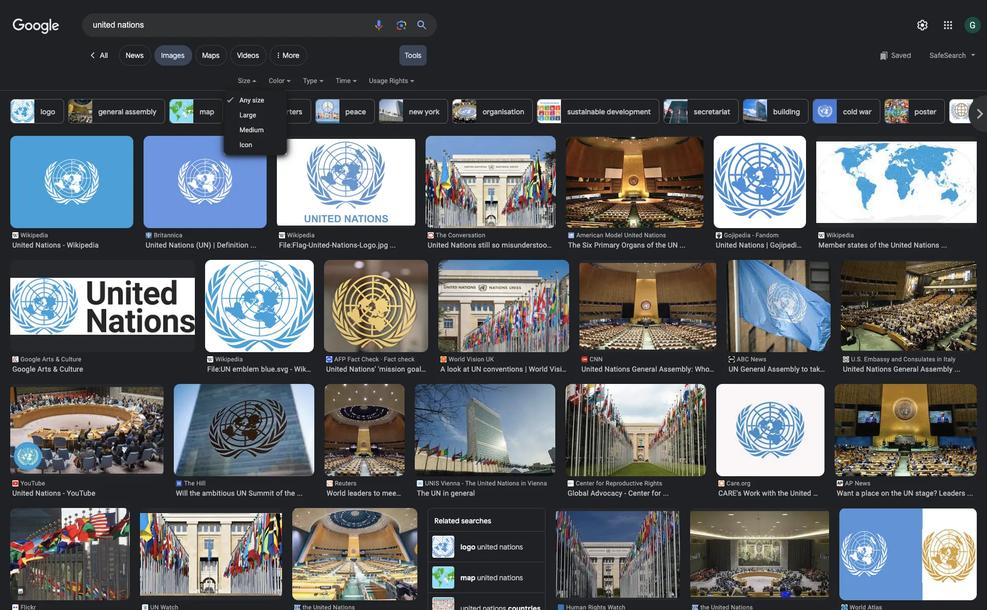 Task type: vqa. For each thing, say whether or not it's contained in the screenshot.


Task type: locate. For each thing, give the bounding box(es) containing it.
in right big
[[443, 490, 449, 498]]

0 vertical spatial map
[[200, 107, 214, 116]]

1 horizontal spatial logo
[[461, 543, 476, 552]]

at right 'meet'
[[401, 490, 407, 498]]

... inside un general assembly to take place amid uptick of political violence - abc  news element
[[864, 365, 870, 374]]

in
[[938, 356, 943, 363], [521, 480, 526, 488], [443, 490, 449, 498]]

em
[[980, 107, 988, 116]]

fandom left states
[[807, 241, 834, 249]]

arts
[[42, 356, 54, 363], [37, 365, 51, 374]]

google arts & culture
[[21, 356, 82, 363], [12, 365, 83, 374]]

file:flag-united-nations-logo.jpg - wikipedia image
[[269, 139, 423, 226]]

0 horizontal spatial map
[[200, 107, 214, 116]]

work
[[744, 490, 761, 498]]

0 horizontal spatial uk
[[486, 356, 494, 363]]

united inside the six primary organs of the un ... list item
[[625, 232, 643, 239]]

em link
[[950, 99, 988, 124]]

the left hill
[[184, 480, 195, 488]]

a look at un conventions | world vision uk element
[[441, 365, 582, 374]]

news link
[[119, 45, 151, 66]]

1 vertical spatial at
[[401, 490, 407, 498]]

0 vertical spatial google
[[21, 356, 41, 363]]

0 vertical spatial nations
[[500, 543, 523, 552]]

1 general from the left
[[632, 365, 658, 374]]

rights inside usage rights popup button
[[390, 77, 408, 85]]

... inside the global advocacy - center for reproductive rights element
[[663, 490, 669, 498]]

organisation
[[483, 107, 525, 116]]

gojipedia down gojipedia - fandom
[[771, 241, 802, 249]]

... inside united nations general assembly: who's speaking and what to watch for | cnn 'element'
[[716, 365, 722, 374]]

1 vertical spatial center
[[629, 490, 650, 498]]

u.s. embassy and consulates in italy
[[852, 356, 956, 363]]

wikipedia
[[21, 232, 48, 239], [287, 232, 315, 239], [827, 232, 855, 239], [67, 241, 99, 249], [216, 356, 243, 363], [294, 365, 326, 374]]

general
[[98, 107, 123, 116], [451, 490, 475, 498]]

afp
[[335, 356, 346, 363]]

the inside united nations still so misunderstood ... list item
[[436, 232, 447, 239]]

0 vertical spatial place
[[827, 365, 844, 374]]

all link
[[82, 45, 116, 66]]

0 vertical spatial news
[[126, 51, 144, 60]]

world leaders to meet at un as big powers vie for developing states |  reuters image
[[325, 381, 405, 481]]

general inside list item
[[741, 365, 766, 374]]

list item
[[0, 509, 130, 611], [130, 509, 292, 611], [286, 509, 424, 611], [533, 509, 687, 611], [684, 509, 838, 611], [840, 509, 978, 611]]

assembly down italy
[[921, 365, 953, 374]]

0 horizontal spatial general
[[632, 365, 658, 374]]

sustainable development link
[[537, 99, 660, 124]]

world up look
[[449, 356, 465, 363]]

the left conversation
[[436, 232, 447, 239]]

1 vertical spatial in
[[521, 480, 526, 488]]

... inside "hoax circulates about united nations' 'mission goals' | fact check" element
[[427, 365, 433, 374]]

the left six
[[569, 241, 581, 249]]

·
[[381, 356, 383, 363]]

1 vertical spatial world
[[529, 365, 548, 374]]

news for un
[[751, 356, 767, 363]]

united nations - wikipedia list item
[[3, 136, 141, 250]]

want a place on the un stage? leaders of divided nations must first get  past this gatekeeper | ap news image
[[835, 384, 979, 477]]

with
[[763, 490, 777, 498]]

united nations - wikipedia image
[[3, 136, 141, 228]]

assembly left take
[[768, 365, 800, 374]]

2 vertical spatial in
[[443, 490, 449, 498]]

1 horizontal spatial gojipedia
[[771, 241, 802, 249]]

fact right ·
[[384, 356, 397, 363]]

the right summit
[[285, 490, 295, 498]]

searches
[[462, 517, 492, 526]]

new
[[409, 107, 423, 116]]

0 horizontal spatial assembly
[[768, 365, 800, 374]]

news inside want a place on the un stage? leaders ... list item
[[855, 480, 871, 488]]

1 vertical spatial for
[[652, 490, 662, 498]]

2 list item from the left
[[130, 509, 292, 611]]

size
[[238, 77, 251, 85]]

to left take
[[802, 365, 809, 374]]

fact up "nations'"
[[348, 356, 360, 363]]

1 horizontal spatial map
[[461, 573, 476, 583]]

1 vertical spatial map
[[461, 573, 476, 583]]

0 vertical spatial google arts & culture
[[21, 356, 82, 363]]

map down logo united nations
[[461, 573, 476, 583]]

medium
[[240, 126, 264, 134]]

general down abc news
[[741, 365, 766, 374]]

for down center for reproductive rights
[[652, 490, 662, 498]]

nations down logo united nations
[[500, 573, 523, 583]]

maps link
[[195, 45, 227, 66]]

rights right usage
[[390, 77, 408, 85]]

news right abc
[[751, 356, 767, 363]]

united nations (un) | definition ... list item
[[136, 136, 275, 250]]

rights
[[390, 77, 408, 85], [645, 480, 663, 488]]

2 vertical spatial news
[[855, 480, 871, 488]]

0 horizontal spatial fact
[[348, 356, 360, 363]]

6 list item from the left
[[840, 509, 978, 611]]

u.s.
[[852, 356, 863, 363]]

2 nations from the top
[[500, 573, 523, 583]]

3 general from the left
[[894, 365, 919, 374]]

why is the united nations still so misunderstood? element
[[428, 241, 559, 250]]

the six primary organs of the un ...
[[569, 241, 686, 249]]

0 horizontal spatial youtube
[[21, 480, 45, 488]]

united nations 101: the six primary organs of the un - amun element
[[569, 241, 702, 250]]

1 horizontal spatial center
[[629, 490, 650, 498]]

a look at un conventions | world vision uk list item
[[435, 260, 582, 374]]

1 united from the top
[[478, 543, 498, 552]]

0 vertical spatial in
[[938, 356, 943, 363]]

news right "all"
[[126, 51, 144, 60]]

peace link
[[315, 99, 375, 124]]

general inside list item
[[894, 365, 919, 374]]

general left the assembly
[[98, 107, 123, 116]]

center up global
[[576, 480, 595, 488]]

wikipedia inside the member states of the united nations ... list item
[[827, 232, 855, 239]]

vision
[[467, 356, 485, 363], [550, 365, 571, 374]]

member
[[819, 241, 846, 249]]

wikipedia for file:un
[[216, 356, 243, 363]]

videos link
[[230, 45, 267, 66]]

... inside united nations (un) | definition, history, founders, flag, & facts |  britannica element
[[251, 241, 257, 249]]

logo for logo
[[41, 107, 55, 116]]

rights up the global advocacy - center for reproductive rights element
[[645, 480, 663, 488]]

peace
[[346, 107, 366, 116]]

world inside list item
[[327, 490, 346, 498]]

a look at un conventions | world vision uk image
[[435, 260, 574, 353]]

1 horizontal spatial vienna
[[528, 480, 548, 488]]

1 horizontal spatial place
[[862, 490, 880, 498]]

|
[[213, 241, 215, 249], [767, 241, 769, 249], [803, 241, 805, 249], [525, 365, 527, 374]]

| right conventions
[[525, 365, 527, 374]]

videos
[[237, 51, 259, 60]]

...
[[251, 241, 257, 249], [390, 241, 396, 249], [554, 241, 559, 249], [680, 241, 686, 249], [942, 241, 948, 249], [427, 365, 433, 374], [716, 365, 722, 374], [864, 365, 870, 374], [955, 365, 961, 374], [297, 490, 303, 498], [443, 490, 449, 498], [663, 490, 669, 498], [968, 490, 974, 498]]

related
[[435, 517, 460, 526]]

american model united nations
[[577, 232, 667, 239]]

fandom up united nations | gojipedia | fandom element
[[756, 232, 779, 239]]

of inside 'list item'
[[276, 490, 283, 498]]

united nations - youtube element
[[12, 489, 162, 498]]

2 horizontal spatial general
[[894, 365, 919, 374]]

in up the un in general element
[[521, 480, 526, 488]]

to left 'meet'
[[374, 490, 381, 498]]

google arts & culture list item
[[10, 260, 195, 374]]

mission & history - un watch image
[[130, 514, 292, 596]]

world
[[449, 356, 465, 363], [529, 365, 548, 374], [327, 490, 346, 498]]

1 vertical spatial nations
[[500, 573, 523, 583]]

care's work with the united nations - care
[[719, 490, 864, 498]]

icon
[[240, 141, 252, 149]]

0 vertical spatial for
[[597, 480, 605, 488]]

file:un emblem blue.svg - wikipedia image
[[205, 260, 314, 353]]

cnn
[[590, 356, 603, 363]]

check
[[398, 356, 415, 363]]

2 vertical spatial world
[[327, 490, 346, 498]]

1 assembly from the left
[[768, 365, 800, 374]]

gojipedia up united nations | gojipedia | fandom
[[725, 232, 751, 239]]

check
[[362, 356, 379, 363]]

1 vertical spatial list
[[0, 136, 988, 611]]

united nations (un) | definition, history, founders, flag, & facts |  britannica element
[[146, 241, 265, 250]]

| left member
[[803, 241, 805, 249]]

wikipedia for file:flag-
[[287, 232, 315, 239]]

go to google home image
[[13, 17, 59, 35]]

united nations | gojipedia | fandom list item
[[714, 136, 834, 250]]

... inside member states of the united nations - wikipedia element
[[942, 241, 948, 249]]

1 horizontal spatial general
[[741, 365, 766, 374]]

hoax circulates about united nations' 'mission goals' | fact check image
[[306, 260, 441, 353]]

0 vertical spatial youtube
[[21, 480, 45, 488]]

2 horizontal spatial in
[[938, 356, 943, 363]]

1 horizontal spatial in
[[521, 480, 526, 488]]

0 horizontal spatial place
[[827, 365, 844, 374]]

security council chamber | united nations image
[[684, 512, 838, 598]]

0 horizontal spatial world
[[327, 490, 346, 498]]

1 vertical spatial culture
[[60, 365, 83, 374]]

wikipedia inside file:flag-united-nations-logo.jpg ... list item
[[287, 232, 315, 239]]

united nations - youtube list item
[[10, 384, 164, 498]]

1 vertical spatial &
[[53, 365, 58, 374]]

1 nations from the top
[[500, 543, 523, 552]]

primary
[[595, 241, 620, 249]]

member states of the united nations - wikipedia image
[[817, 142, 978, 223]]

unis
[[425, 480, 440, 488]]

global advocacy - center for reproductive rights element
[[568, 489, 705, 498]]

misunderstood
[[502, 241, 552, 249]]

0 vertical spatial general
[[98, 107, 123, 116]]

the left big
[[417, 490, 430, 498]]

fact
[[348, 356, 360, 363], [384, 356, 397, 363]]

4 list item from the left
[[533, 509, 687, 611]]

the for the un in general
[[417, 490, 430, 498]]

building
[[774, 107, 801, 116]]

0 vertical spatial rights
[[390, 77, 408, 85]]

0 horizontal spatial gojipedia
[[725, 232, 751, 239]]

of right organs
[[647, 241, 654, 249]]

news inside the un general assembly to take place amid ... list item
[[751, 356, 767, 363]]

news up a
[[855, 480, 871, 488]]

building link
[[744, 99, 809, 124]]

0 horizontal spatial vienna
[[441, 480, 461, 488]]

... inside "want a place on the un stage? leaders of divided nations must first get  past this gatekeeper | ap news" element
[[968, 490, 974, 498]]

file:un emblem blue.svg - wikipedia list item
[[205, 260, 326, 374]]

any
[[240, 96, 251, 104]]

hill
[[196, 480, 206, 488]]

war
[[860, 107, 872, 116]]

1 horizontal spatial world
[[449, 356, 465, 363]]

united inside the un in general list item
[[478, 480, 496, 488]]

reproductive
[[606, 480, 643, 488]]

in left italy
[[938, 356, 943, 363]]

0 vertical spatial fandom
[[756, 232, 779, 239]]

assembly inside list item
[[768, 365, 800, 374]]

general down unis vienna - the united nations in vienna
[[451, 490, 475, 498]]

2 united from the top
[[478, 573, 498, 583]]

general assembly
[[98, 107, 157, 116]]

0 horizontal spatial for
[[597, 480, 605, 488]]

1 vertical spatial gojipedia
[[771, 241, 802, 249]]

map left large
[[200, 107, 214, 116]]

united for logo
[[478, 543, 498, 552]]

0 horizontal spatial of
[[276, 490, 283, 498]]

... inside will the ambitious un summit of the future just be a rehash of the past? |  the hill element
[[297, 490, 303, 498]]

1 vertical spatial fandom
[[807, 241, 834, 249]]

secretariat
[[694, 107, 731, 116]]

2 general from the left
[[741, 365, 766, 374]]

1 fact from the left
[[348, 356, 360, 363]]

united down logo united nations
[[478, 573, 498, 583]]

color
[[269, 77, 285, 85]]

next image
[[970, 104, 988, 124]]

0 horizontal spatial center
[[576, 480, 595, 488]]

global
[[568, 490, 589, 498]]

1 horizontal spatial at
[[463, 365, 470, 374]]

0 vertical spatial gojipedia
[[725, 232, 751, 239]]

2 horizontal spatial news
[[855, 480, 871, 488]]

None search field
[[0, 13, 437, 37]]

unis vienna - the united nations in vienna
[[425, 480, 548, 488]]

united nations' 'mission goals ...
[[326, 365, 433, 374]]

0 vertical spatial logo
[[41, 107, 55, 116]]

un down unis
[[431, 490, 441, 498]]

logo for logo united nations
[[461, 543, 476, 552]]

1 vertical spatial place
[[862, 490, 880, 498]]

1 horizontal spatial uk
[[572, 365, 582, 374]]

size
[[253, 96, 264, 104]]

general left assembly:
[[632, 365, 658, 374]]

united down searches
[[478, 543, 498, 552]]

united for map
[[478, 573, 498, 583]]

place right take
[[827, 365, 844, 374]]

'mission
[[378, 365, 406, 374]]

general down u.s. embassy and consulates in italy
[[894, 365, 919, 374]]

0 horizontal spatial logo
[[41, 107, 55, 116]]

1 vertical spatial general
[[451, 490, 475, 498]]

0 horizontal spatial fandom
[[756, 232, 779, 239]]

2 assembly from the left
[[921, 365, 953, 374]]

3 list item from the left
[[286, 509, 424, 611]]

general inside 'element'
[[632, 365, 658, 374]]

ap news
[[846, 480, 871, 488]]

general for united nations general assembly ...
[[894, 365, 919, 374]]

0 vertical spatial list
[[10, 99, 988, 124]]

cold war
[[844, 107, 872, 116]]

world leaders to meet at un as big ...
[[327, 490, 449, 498]]

un right organs
[[668, 241, 678, 249]]

0 vertical spatial at
[[463, 365, 470, 374]]

york
[[425, 107, 440, 116]]

1 vertical spatial to
[[374, 490, 381, 498]]

color button
[[269, 75, 303, 93]]

the inside 'list item'
[[184, 480, 195, 488]]

0 vertical spatial &
[[56, 356, 60, 363]]

youtube
[[21, 480, 45, 488], [67, 490, 95, 498]]

1 vertical spatial logo
[[461, 543, 476, 552]]

center for reproductive rights
[[576, 480, 663, 488]]

map united nations
[[461, 573, 523, 583]]

of right states
[[870, 241, 877, 249]]

1 vertical spatial united
[[478, 573, 498, 583]]

any size link
[[224, 93, 287, 108]]

of
[[647, 241, 654, 249], [870, 241, 877, 249], [276, 490, 283, 498]]

tools
[[405, 51, 422, 60]]

un left the stage?
[[904, 490, 914, 498]]

un left summit
[[237, 490, 247, 498]]

nations up map united nations
[[500, 543, 523, 552]]

general assembly link
[[68, 99, 165, 124]]

center down reproductive
[[629, 490, 650, 498]]

at down world vision uk in the bottom of the page
[[463, 365, 470, 374]]

the for the six primary organs of the un ...
[[569, 241, 581, 249]]

a look at un conventions | world vision uk
[[441, 365, 582, 374]]

1 horizontal spatial vision
[[550, 365, 571, 374]]

for up advocacy
[[597, 480, 605, 488]]

italy
[[944, 356, 956, 363]]

un general assembly to take place amid uptick of political violence - abc  news element
[[729, 365, 870, 374]]

0 vertical spatial united
[[478, 543, 498, 552]]

... inside why is the united nations still so misunderstood? element
[[554, 241, 559, 249]]

world for world leaders to meet at un as big ...
[[327, 490, 346, 498]]

list
[[10, 99, 988, 124], [0, 136, 988, 611]]

world for world vision uk
[[449, 356, 465, 363]]

map for map
[[200, 107, 214, 116]]

for
[[597, 480, 605, 488], [652, 490, 662, 498]]

assembly
[[768, 365, 800, 374], [921, 365, 953, 374]]

licensable image tooltip
[[17, 589, 24, 595]]

world down reuters
[[327, 490, 346, 498]]

global advocacy - center for ... list item
[[566, 384, 707, 498]]

general for united nations general assembly: who's ...
[[632, 365, 658, 374]]

1 horizontal spatial to
[[802, 365, 809, 374]]

0 vertical spatial world
[[449, 356, 465, 363]]

world right conventions
[[529, 365, 548, 374]]

the
[[436, 232, 447, 239], [569, 241, 581, 249], [184, 480, 195, 488], [466, 480, 476, 488], [417, 490, 430, 498]]

1 vertical spatial uk
[[572, 365, 582, 374]]

0 horizontal spatial to
[[374, 490, 381, 498]]

1 list item from the left
[[0, 509, 130, 611]]

nations inside the six primary organs of the un ... list item
[[645, 232, 667, 239]]

uk
[[486, 356, 494, 363], [572, 365, 582, 374]]

0 horizontal spatial rights
[[390, 77, 408, 85]]

maps
[[202, 51, 220, 60]]

the united nations, new york, united states — google arts & culture element
[[12, 365, 193, 374]]

0 horizontal spatial in
[[443, 490, 449, 498]]

un
[[668, 241, 678, 249], [472, 365, 482, 374], [729, 365, 739, 374], [237, 490, 247, 498], [409, 490, 419, 498], [431, 490, 441, 498], [904, 490, 914, 498]]

0 horizontal spatial at
[[401, 490, 407, 498]]

1 vertical spatial youtube
[[67, 490, 95, 498]]

of right summit
[[276, 490, 283, 498]]

related searches
[[435, 517, 492, 526]]

1 vertical spatial rights
[[645, 480, 663, 488]]

assembly:
[[660, 365, 694, 374]]

| right (un)
[[213, 241, 215, 249]]

place right a
[[862, 490, 880, 498]]

1 horizontal spatial assembly
[[921, 365, 953, 374]]

un general assembly to take place amid ...
[[729, 365, 870, 374]]

1 horizontal spatial fact
[[384, 356, 397, 363]]

1 horizontal spatial news
[[751, 356, 767, 363]]

1 horizontal spatial rights
[[645, 480, 663, 488]]

gojipedia
[[725, 232, 751, 239], [771, 241, 802, 249]]

images
[[161, 51, 185, 60]]

the right "with"
[[778, 490, 789, 498]]

1 horizontal spatial general
[[451, 490, 475, 498]]

quick settings image
[[917, 19, 929, 31]]



Task type: describe. For each thing, give the bounding box(es) containing it.
Search text field
[[93, 16, 367, 34]]

list containing related searches
[[0, 136, 988, 611]]

the un in general list item
[[415, 384, 556, 498]]

file:un emblem blue.svg - wikipedia element
[[207, 365, 326, 374]]

nations inside the un in general list item
[[498, 480, 520, 488]]

file:flag-united-nations-logo.jpg - wikipedia element
[[279, 241, 414, 250]]

5 list item from the left
[[684, 509, 838, 611]]

0 vertical spatial to
[[802, 365, 809, 374]]

want a place on the un stage? leaders ...
[[838, 490, 974, 498]]

united nations - wikipedia element
[[12, 241, 131, 250]]

licensable image image
[[17, 589, 24, 595]]

development
[[607, 107, 651, 116]]

world vision uk
[[449, 356, 494, 363]]

abc
[[737, 356, 750, 363]]

nations for logo united nations
[[500, 543, 523, 552]]

un down abc
[[729, 365, 739, 374]]

assembly
[[125, 107, 157, 116]]

care
[[845, 490, 864, 498]]

list containing logo
[[10, 99, 988, 124]]

the up the un in general element
[[466, 480, 476, 488]]

united nations 101: the six primary organs of the un - amun image
[[561, 137, 708, 228]]

place inside list item
[[862, 490, 880, 498]]

1 vertical spatial arts
[[37, 365, 51, 374]]

united inside 'element'
[[582, 365, 603, 374]]

- inside united nations | gojipedia | fandom list item
[[753, 232, 755, 239]]

the hill
[[184, 480, 206, 488]]

abc news
[[737, 356, 767, 363]]

united nations (un) | definition, history, founders, flag, & facts |  britannica image
[[136, 136, 275, 228]]

the for the conversation
[[436, 232, 447, 239]]

care's work with the united nations - care element
[[719, 489, 864, 498]]

2 horizontal spatial of
[[870, 241, 877, 249]]

at inside list item
[[463, 365, 470, 374]]

0 vertical spatial culture
[[61, 356, 82, 363]]

search by image image
[[396, 19, 408, 31]]

in inside united nations general assembly ... list item
[[938, 356, 943, 363]]

news for want
[[855, 480, 871, 488]]

afp fact check · fact check
[[335, 356, 415, 363]]

united nations general assembly: who's speaking and what to watch for | cnn image
[[570, 263, 724, 350]]

tools button
[[400, 45, 427, 66]]

member states of the united nations - wikipedia element
[[819, 241, 976, 250]]

... inside the united nations 101: the six primary organs of the un - amun element
[[680, 241, 686, 249]]

who's
[[695, 365, 715, 374]]

care's
[[719, 490, 742, 498]]

... inside world leaders to meet at un as big powers vie for developing states |  reuters element
[[443, 490, 449, 498]]

un general assembly to take place amid ... list item
[[717, 260, 870, 374]]

amid
[[846, 365, 863, 374]]

more button
[[270, 37, 310, 70]]

file:flag-united-nations-logo.jpg ... list item
[[269, 136, 423, 250]]

the for the hill
[[184, 480, 195, 488]]

usage rights button
[[369, 75, 427, 93]]

summit
[[249, 490, 274, 498]]

take
[[811, 365, 825, 374]]

time button
[[336, 75, 369, 93]]

gojipedia - fandom
[[725, 232, 779, 239]]

1 horizontal spatial for
[[652, 490, 662, 498]]

the un in general image
[[415, 384, 556, 478]]

un left "as"
[[409, 490, 419, 498]]

the right states
[[879, 241, 890, 249]]

1 horizontal spatial of
[[647, 241, 654, 249]]

| down gojipedia - fandom
[[767, 241, 769, 249]]

- inside the un in general list item
[[462, 480, 464, 488]]

will the ambitious un summit of the future just be a rehash of the past? |  the hill image
[[174, 384, 315, 478]]

a
[[441, 365, 446, 374]]

united inside list item
[[326, 365, 348, 374]]

united nations general assembly: who's ...
[[582, 365, 722, 374]]

any size
[[240, 96, 264, 104]]

nations for map united nations
[[500, 573, 523, 583]]

2 horizontal spatial world
[[529, 365, 548, 374]]

model
[[605, 232, 623, 239]]

size button
[[238, 75, 269, 93]]

united-
[[309, 241, 332, 249]]

on
[[882, 490, 890, 498]]

file:flag-
[[279, 241, 309, 249]]

what is the united nations? - worldatlas image
[[840, 509, 978, 601]]

assembly inside list item
[[921, 365, 953, 374]]

1 vertical spatial google arts & culture
[[12, 365, 83, 374]]

2 fact from the left
[[384, 356, 397, 363]]

six
[[583, 241, 593, 249]]

the conversation
[[436, 232, 486, 239]]

nations-
[[332, 241, 360, 249]]

united nations - youtube image
[[10, 387, 164, 474]]

medium link
[[224, 123, 287, 138]]

will the ambitious un summit of the future just be a rehash of the past? |  the hill element
[[176, 489, 313, 498]]

united nations - wikipedia
[[12, 241, 99, 249]]

rights inside global advocacy - center for ... list item
[[645, 480, 663, 488]]

1 horizontal spatial youtube
[[67, 490, 95, 498]]

new york
[[409, 107, 440, 116]]

want a place on the un stage? leaders of divided nations must first get  past this gatekeeper | ap news element
[[838, 489, 976, 498]]

united nations general assembly ... list item
[[829, 260, 978, 374]]

want a place on the un stage? leaders ... list item
[[835, 384, 979, 498]]

statement by the president on the united nations general assembly - u.s.  embassy & consulates in italy image
[[829, 262, 978, 351]]

map for map united nations
[[461, 573, 476, 583]]

the right organs
[[656, 241, 667, 249]]

will the ambitious un summit of the ... list item
[[174, 384, 315, 498]]

united nations - youtube
[[12, 490, 95, 498]]

the down the hill
[[190, 490, 200, 498]]

1 horizontal spatial fandom
[[807, 241, 834, 249]]

wikipedia for united
[[21, 232, 48, 239]]

care's work with the united nations - care list item
[[717, 377, 864, 498]]

blue.svg
[[261, 365, 289, 374]]

nations inside 'element'
[[605, 365, 631, 374]]

0 vertical spatial center
[[576, 480, 595, 488]]

the right on
[[892, 490, 902, 498]]

un down world vision uk in the bottom of the page
[[472, 365, 482, 374]]

wikipedia for member
[[827, 232, 855, 239]]

united nations general assembly: who's speaking and what to watch for | cnn element
[[582, 365, 722, 374]]

global advocacy - center for ...
[[568, 490, 669, 498]]

file:un
[[207, 365, 231, 374]]

statement by the president on the united nations general assembly - u.s.  embassy & consulates in italy element
[[844, 365, 976, 374]]

organs
[[622, 241, 646, 249]]

sustainable
[[568, 107, 606, 116]]

member states of the united nations ... list item
[[817, 136, 978, 250]]

will the ambitious un summit of the ...
[[176, 490, 303, 498]]

embassy
[[865, 356, 890, 363]]

usage rights
[[369, 77, 408, 85]]

united nations still so misunderstood ... list item
[[422, 136, 560, 250]]

more filters element
[[270, 45, 307, 66]]

0 horizontal spatial general
[[98, 107, 123, 116]]

reuters
[[335, 480, 357, 488]]

global advocacy - center for reproductive rights image
[[566, 384, 707, 478]]

member states of the united nations ...
[[819, 241, 948, 249]]

cold
[[844, 107, 858, 116]]

safesearch
[[930, 51, 967, 59]]

more
[[283, 51, 300, 60]]

large
[[240, 111, 256, 119]]

file:flag-united-nations-logo.jpg ...
[[279, 241, 396, 249]]

1 vertical spatial vision
[[550, 365, 571, 374]]

usage
[[369, 77, 388, 85]]

so
[[492, 241, 500, 249]]

a
[[856, 490, 860, 498]]

0 vertical spatial vision
[[467, 356, 485, 363]]

the six primary organs of the un ... list item
[[561, 136, 708, 250]]

united nations still so misunderstood ...
[[428, 241, 559, 249]]

world leaders to meet at un as big ... list item
[[325, 381, 449, 498]]

at inside list item
[[401, 490, 407, 498]]

cold war link
[[813, 99, 881, 124]]

united nations | human rights watch image
[[533, 512, 687, 598]]

place inside list item
[[827, 365, 844, 374]]

conversation
[[448, 232, 486, 239]]

secretariat link
[[664, 99, 740, 124]]

0 horizontal spatial news
[[126, 51, 144, 60]]

conventions
[[484, 365, 524, 374]]

hoax circulates about united nations' 'mission goals' | fact check element
[[326, 365, 433, 374]]

united nations' 'mission goals ... list item
[[306, 260, 441, 374]]

the un in general element
[[417, 489, 554, 498]]

logo link
[[10, 99, 64, 124]]

will
[[176, 490, 188, 498]]

map link
[[169, 99, 223, 124]]

type button
[[303, 75, 336, 93]]

headquarters
[[258, 107, 303, 116]]

united nations headquarters | flags of member nations flying… | flickr image
[[0, 509, 130, 601]]

stage?
[[916, 490, 938, 498]]

safesearch button
[[925, 45, 982, 66]]

why is the united nations still so misunderstood? image
[[422, 136, 560, 228]]

organisation link
[[453, 99, 533, 124]]

britannica
[[154, 232, 183, 239]]

care's work with the united nations - care image
[[717, 377, 825, 485]]

general inside list item
[[451, 490, 475, 498]]

united nations | gojipedia | fandom image
[[714, 136, 807, 228]]

0 vertical spatial arts
[[42, 356, 54, 363]]

... inside 'statement by the president on the united nations general assembly - u.s.  embassy & consulates in italy' element
[[955, 365, 961, 374]]

1 vertical spatial google
[[12, 365, 36, 374]]

the united nations, new york, united states — google arts & culture image
[[10, 278, 195, 335]]

consulates
[[904, 356, 936, 363]]

0 vertical spatial uk
[[486, 356, 494, 363]]

united nations general assembly: who's ... list item
[[570, 260, 724, 374]]

1 vienna from the left
[[441, 480, 461, 488]]

meet
[[382, 490, 399, 498]]

... inside file:flag-united-nations-logo.jpg - wikipedia element
[[390, 241, 396, 249]]

look
[[447, 365, 461, 374]]

united nations | gojipedia | fandom element
[[716, 241, 834, 250]]

un inside 'list item'
[[237, 490, 247, 498]]

the un in general
[[417, 490, 475, 498]]

states
[[848, 241, 869, 249]]

in-person guided tours | united nations image
[[286, 509, 424, 601]]

2 vienna from the left
[[528, 480, 548, 488]]

un general assembly to take place amid uptick of political violence - abc  news image
[[717, 260, 841, 353]]

world leaders to meet at un as big powers vie for developing states |  reuters element
[[327, 489, 449, 498]]



